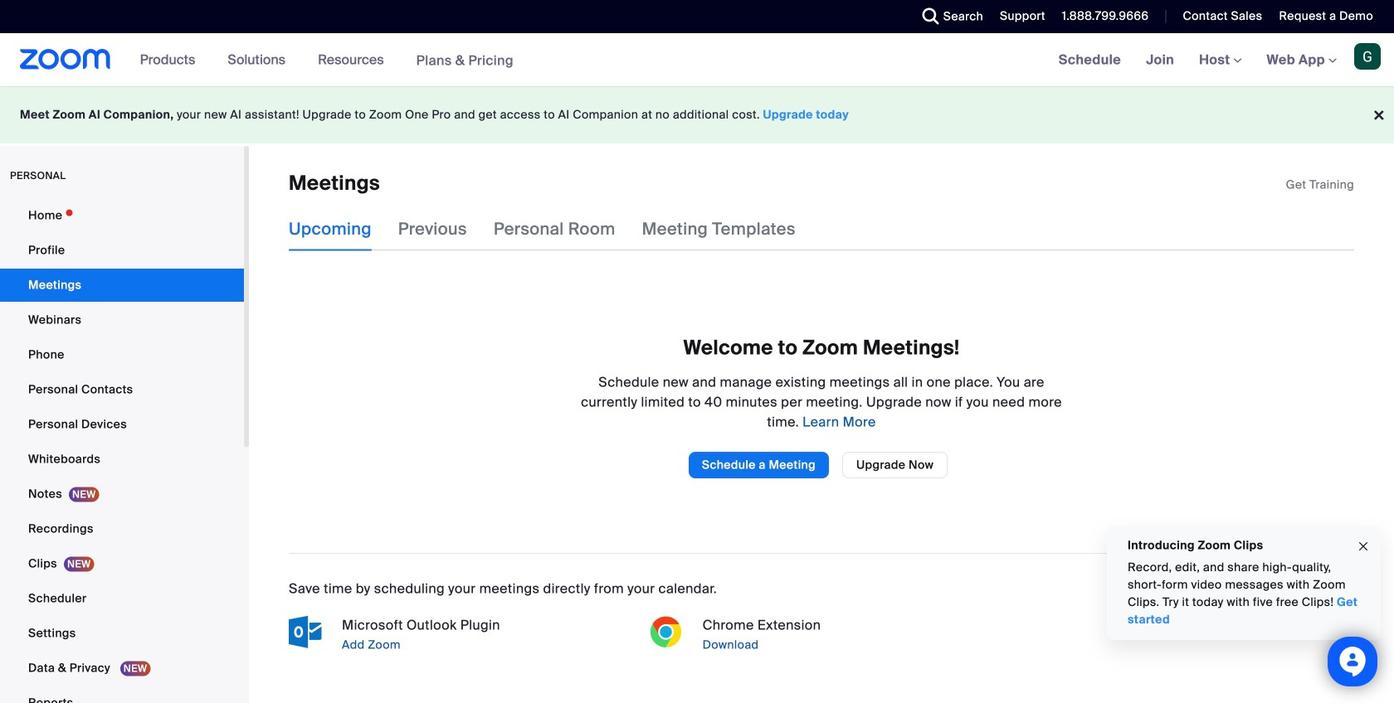 Task type: vqa. For each thing, say whether or not it's contained in the screenshot.
window new image at the bottom right of page
no



Task type: describe. For each thing, give the bounding box(es) containing it.
tabs of meeting tab list
[[289, 208, 822, 251]]

personal menu menu
[[0, 199, 244, 704]]

close image
[[1357, 538, 1370, 557]]



Task type: locate. For each thing, give the bounding box(es) containing it.
zoom logo image
[[20, 49, 111, 70]]

profile picture image
[[1354, 43, 1381, 70]]

footer
[[0, 86, 1394, 144]]

meetings navigation
[[1046, 33, 1394, 88]]

product information navigation
[[127, 33, 526, 88]]

application
[[1286, 177, 1354, 193]]

banner
[[0, 33, 1394, 88]]



